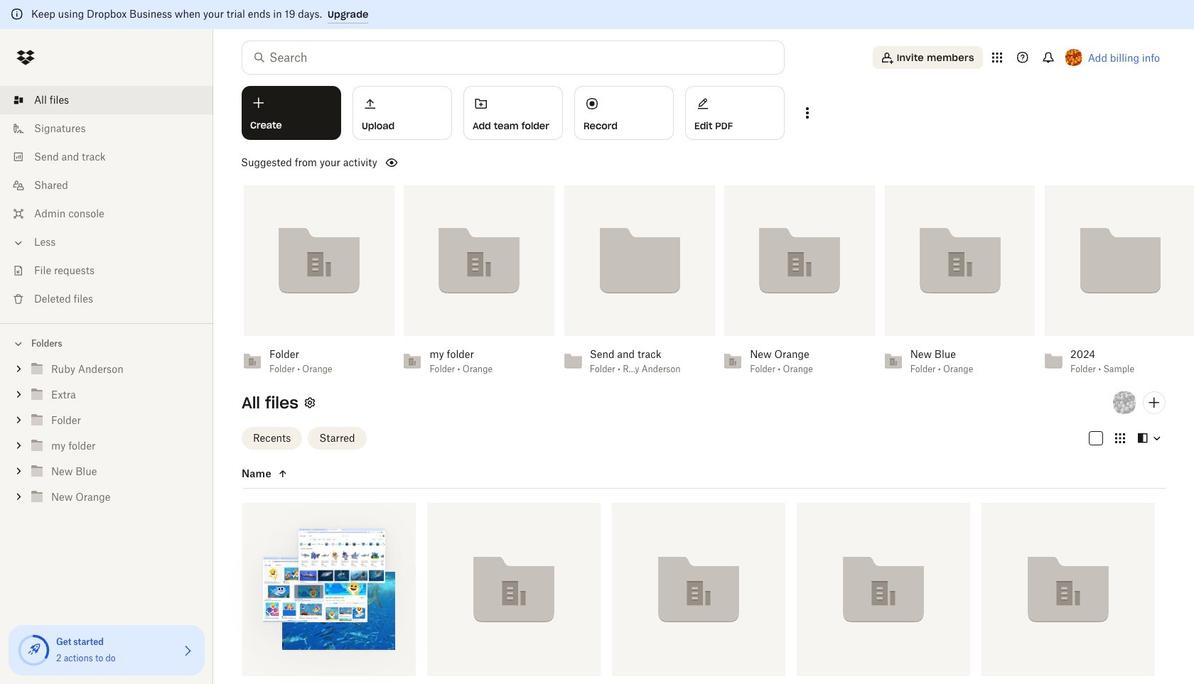 Task type: vqa. For each thing, say whether or not it's contained in the screenshot.
Dropbox image
yes



Task type: locate. For each thing, give the bounding box(es) containing it.
ruby anderson image
[[1114, 392, 1137, 415]]

list
[[0, 78, 213, 324]]

team shared folder, my folder row
[[797, 503, 971, 685]]

team member folder, ruby anderson row
[[237, 503, 416, 685]]

less image
[[11, 236, 26, 250]]

account menu image
[[1066, 49, 1083, 66]]

list item
[[0, 86, 213, 115]]

group
[[0, 354, 213, 521]]

alert
[[0, 0, 1195, 29]]



Task type: describe. For each thing, give the bounding box(es) containing it.
team shared folder, extra row
[[422, 503, 601, 685]]

add team members image
[[1146, 395, 1164, 412]]

team shared folder, new blue row
[[982, 503, 1156, 685]]

Search in folder "Dropbox" text field
[[270, 49, 755, 66]]

dropbox image
[[11, 43, 40, 72]]

team shared folder, folder row
[[607, 503, 786, 685]]

folder settings image
[[301, 395, 319, 412]]



